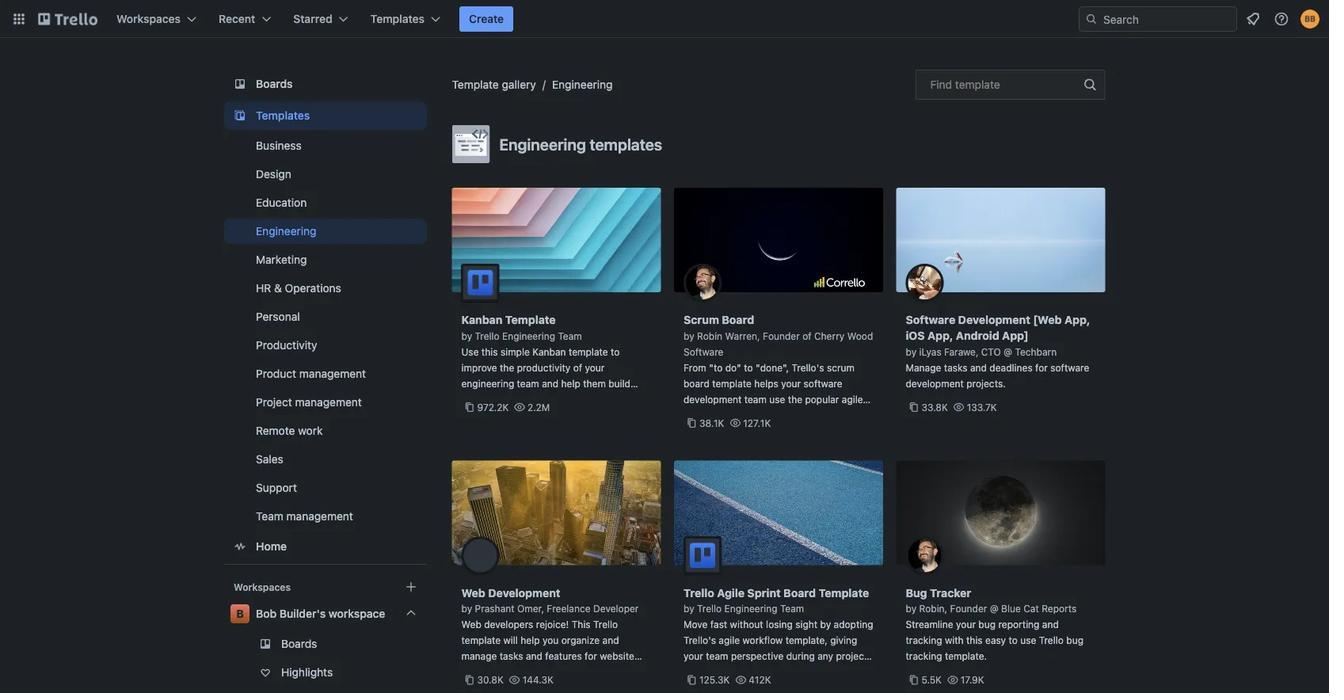Task type: locate. For each thing, give the bounding box(es) containing it.
2 vertical spatial development
[[462, 667, 520, 678]]

use down helps
[[770, 394, 786, 405]]

1 vertical spatial work
[[298, 424, 322, 437]]

1 horizontal spatial team
[[706, 651, 729, 662]]

1 vertical spatial template
[[506, 313, 556, 326]]

1 vertical spatial web
[[462, 619, 482, 630]]

development up omer,
[[488, 586, 561, 600]]

engineering up engineering templates
[[552, 78, 613, 91]]

marketing
[[256, 253, 307, 266]]

1 vertical spatial app,
[[928, 329, 954, 342]]

management
[[299, 367, 366, 380], [295, 396, 362, 409], [286, 510, 353, 523], [684, 667, 742, 678]]

17.9k
[[961, 675, 985, 686]]

development for app,
[[959, 313, 1031, 326]]

0 vertical spatial boards link
[[224, 70, 427, 98]]

by down scrum
[[684, 330, 695, 342]]

your
[[585, 362, 605, 373], [782, 378, 801, 389], [957, 619, 976, 630], [684, 651, 704, 662]]

by right sight
[[821, 619, 831, 630]]

productivity link
[[224, 333, 427, 358]]

prashant omer, freelance developer image
[[462, 537, 500, 575]]

0 vertical spatial app,
[[1065, 313, 1091, 326]]

templates right starred popup button
[[371, 12, 425, 25]]

situation.
[[745, 667, 786, 678]]

@ left the blue
[[990, 603, 999, 615]]

boards up the highlights
[[281, 638, 317, 651]]

software up ios
[[906, 313, 956, 326]]

Find template field
[[916, 70, 1106, 100]]

2 vertical spatial team
[[706, 651, 729, 662]]

support link
[[224, 475, 427, 501]]

faster. inside scrum board by robin warren, founder of cherry wood software from "to do" to "done", trello's scrum board template helps your software development team use the popular agile framework to finish work faster.
[[797, 410, 825, 421]]

workspaces
[[116, 12, 181, 25], [233, 582, 290, 593]]

management for project management
[[295, 396, 362, 409]]

for down techbarn
[[1036, 362, 1048, 373]]

0 horizontal spatial development
[[488, 586, 561, 600]]

0 vertical spatial team
[[558, 330, 582, 342]]

boards link
[[224, 70, 427, 98], [224, 632, 427, 657]]

1 vertical spatial board
[[784, 586, 816, 600]]

software inside the 'software development [web app, ios app, android app] by ilyas farawe, cto @ techbarn manage tasks and deadlines for software development projects.'
[[906, 313, 956, 326]]

0 horizontal spatial workspaces
[[116, 12, 181, 25]]

software up the popular
[[804, 378, 843, 389]]

0 horizontal spatial team
[[517, 378, 539, 389]]

0 vertical spatial use
[[770, 394, 786, 405]]

workspaces inside popup button
[[116, 12, 181, 25]]

0 vertical spatial software
[[906, 313, 956, 326]]

team inside kanban template by trello engineering team use this simple kanban template to improve the productivity of your engineering team and help them build better products, faster.
[[517, 378, 539, 389]]

1 vertical spatial tasks
[[500, 651, 523, 662]]

operations
[[285, 282, 341, 295]]

robin,
[[920, 603, 948, 615]]

0 vertical spatial help
[[561, 378, 581, 389]]

template
[[452, 78, 499, 91], [506, 313, 556, 326], [819, 586, 870, 600]]

2 horizontal spatial team
[[781, 603, 805, 615]]

use down the reporting
[[1021, 635, 1037, 646]]

Search field
[[1098, 7, 1237, 31]]

1 vertical spatial the
[[788, 394, 803, 405]]

0 horizontal spatial app,
[[928, 329, 954, 342]]

productivity
[[256, 339, 317, 352]]

0 horizontal spatial software
[[804, 378, 843, 389]]

build
[[609, 378, 631, 389]]

133.7k
[[967, 402, 998, 413]]

work right finish
[[773, 410, 794, 421]]

agile down fast
[[719, 635, 740, 646]]

management down perspective at the bottom of the page
[[684, 667, 742, 678]]

to up build
[[611, 346, 620, 357]]

0 vertical spatial software
[[1051, 362, 1090, 373]]

app,
[[1065, 313, 1091, 326], [928, 329, 954, 342]]

trello's
[[792, 362, 825, 373], [684, 635, 716, 646]]

@ up 'deadlines'
[[1004, 346, 1013, 357]]

1 tracking from the top
[[906, 635, 943, 646]]

organize
[[562, 635, 600, 646]]

management down support link
[[286, 510, 353, 523]]

1 horizontal spatial bug
[[1067, 635, 1084, 646]]

product
[[256, 367, 296, 380]]

software inside scrum board by robin warren, founder of cherry wood software from "to do" to "done", trello's scrum board template helps your software development team use the popular agile framework to finish work faster.
[[804, 378, 843, 389]]

0 horizontal spatial for
[[585, 651, 597, 662]]

0 vertical spatial team
[[517, 378, 539, 389]]

2 vertical spatial template
[[819, 586, 870, 600]]

1 horizontal spatial software
[[906, 313, 956, 326]]

team inside kanban template by trello engineering team use this simple kanban template to improve the productivity of your engineering team and help them build better products, faster.
[[558, 330, 582, 342]]

2 horizontal spatial development
[[906, 378, 964, 389]]

1 vertical spatial founder
[[951, 603, 988, 615]]

tasks down farawe,
[[944, 362, 968, 373]]

by inside kanban template by trello engineering team use this simple kanban template to improve the productivity of your engineering team and help them build better products, faster.
[[462, 330, 472, 342]]

2 horizontal spatial template
[[819, 586, 870, 600]]

founder down "tracker"
[[951, 603, 988, 615]]

1 horizontal spatial of
[[803, 330, 812, 342]]

software development [web app, ios app, android app] by ilyas farawe, cto @ techbarn manage tasks and deadlines for software development projects.
[[906, 313, 1091, 389]]

builder's
[[279, 607, 325, 621]]

trello's left scrum
[[792, 362, 825, 373]]

founder up "done",
[[763, 330, 800, 342]]

by left prashant
[[462, 603, 472, 615]]

team inside scrum board by robin warren, founder of cherry wood software from "to do" to "done", trello's scrum board template helps your software development team use the popular agile framework to finish work faster.
[[745, 394, 767, 405]]

1 vertical spatial help
[[521, 635, 540, 646]]

template up simple
[[506, 313, 556, 326]]

template inside scrum board by robin warren, founder of cherry wood software from "to do" to "done", trello's scrum board template helps your software development team use the popular agile framework to finish work faster.
[[713, 378, 752, 389]]

@
[[1004, 346, 1013, 357], [990, 603, 999, 615]]

development inside scrum board by robin warren, founder of cherry wood software from "to do" to "done", trello's scrum board template helps your software development team use the popular agile framework to finish work faster.
[[684, 394, 742, 405]]

and
[[971, 362, 987, 373], [542, 378, 559, 389], [1043, 619, 1059, 630], [603, 635, 619, 646], [526, 651, 543, 662], [522, 667, 539, 678]]

and down reports
[[1043, 619, 1059, 630]]

support
[[256, 481, 297, 495]]

0 horizontal spatial kanban
[[462, 313, 503, 326]]

1 horizontal spatial template
[[506, 313, 556, 326]]

trello down reports
[[1040, 635, 1064, 646]]

2 tracking from the top
[[906, 651, 943, 662]]

1 horizontal spatial founder
[[951, 603, 988, 615]]

0 vertical spatial tasks
[[944, 362, 968, 373]]

trello down developer
[[594, 619, 618, 630]]

0 vertical spatial the
[[500, 362, 515, 373]]

faster. down the popular
[[797, 410, 825, 421]]

template up adopting
[[819, 586, 870, 600]]

scrum
[[827, 362, 855, 373]]

bob builder (bobbuilder40) image
[[1301, 10, 1320, 29]]

team up finish
[[745, 394, 767, 405]]

1 horizontal spatial workspaces
[[233, 582, 290, 593]]

1 horizontal spatial for
[[1036, 362, 1048, 373]]

this up template.
[[967, 635, 983, 646]]

the left the popular
[[788, 394, 803, 405]]

template inside kanban template by trello engineering team use this simple kanban template to improve the productivity of your engineering team and help them build better products, faster.
[[506, 313, 556, 326]]

help left them
[[561, 378, 581, 389]]

development
[[906, 378, 964, 389], [684, 394, 742, 405], [462, 667, 520, 678]]

projects.
[[967, 378, 1006, 389], [568, 667, 607, 678]]

team up "losing"
[[781, 603, 805, 615]]

tracking down streamline
[[906, 635, 943, 646]]

template gallery
[[452, 78, 536, 91]]

your inside kanban template by trello engineering team use this simple kanban template to improve the productivity of your engineering team and help them build better products, faster.
[[585, 362, 605, 373]]

software down techbarn
[[1051, 362, 1090, 373]]

developers
[[484, 619, 534, 630]]

template left gallery
[[452, 78, 499, 91]]

1 horizontal spatial this
[[967, 635, 983, 646]]

tracking up 5.5k
[[906, 651, 943, 662]]

trello's down move
[[684, 635, 716, 646]]

web down prashant
[[462, 619, 482, 630]]

highlights link
[[224, 660, 427, 685]]

boards
[[256, 77, 292, 90], [281, 638, 317, 651]]

templates up business
[[256, 109, 310, 122]]

boards link up highlights link
[[224, 632, 427, 657]]

1 vertical spatial @
[[990, 603, 999, 615]]

0 vertical spatial agile
[[842, 394, 863, 405]]

1 horizontal spatial projects.
[[967, 378, 1006, 389]]

0 vertical spatial development
[[959, 313, 1031, 326]]

giving
[[831, 635, 858, 646]]

product management
[[256, 367, 366, 380]]

1 horizontal spatial use
[[1021, 635, 1037, 646]]

template board image
[[230, 106, 249, 125]]

0 horizontal spatial engineering link
[[224, 219, 427, 244]]

38.1k
[[700, 418, 725, 429]]

@ inside the 'software development [web app, ios app, android app] by ilyas farawe, cto @ techbarn manage tasks and deadlines for software development projects.'
[[1004, 346, 1013, 357]]

trello inside bug tracker by robin, founder @ blue cat reports streamline your bug reporting and tracking with this easy to use trello bug tracking template.
[[1040, 635, 1064, 646]]

0 vertical spatial this
[[482, 346, 498, 357]]

web up prashant
[[462, 586, 486, 600]]

1 horizontal spatial development
[[959, 313, 1031, 326]]

work inside scrum board by robin warren, founder of cherry wood software from "to do" to "done", trello's scrum board template helps your software development team use the popular agile framework to finish work faster.
[[773, 410, 794, 421]]

template up them
[[569, 346, 608, 357]]

projects. down features
[[568, 667, 607, 678]]

team down "support" on the left
[[256, 510, 283, 523]]

0 horizontal spatial tasks
[[500, 651, 523, 662]]

development inside web development by prashant omer, freelance developer web developers rejoice! this trello template will help you organize and manage tasks and features for website development and other projects.
[[462, 667, 520, 678]]

1 horizontal spatial app,
[[1065, 313, 1091, 326]]

1 vertical spatial of
[[574, 362, 583, 373]]

trello inside kanban template by trello engineering team use this simple kanban template to improve the productivity of your engineering team and help them build better products, faster.
[[475, 330, 500, 342]]

1 vertical spatial agile
[[719, 635, 740, 646]]

0 vertical spatial faster.
[[537, 394, 565, 405]]

by inside bug tracker by robin, founder @ blue cat reports streamline your bug reporting and tracking with this easy to use trello bug tracking template.
[[906, 603, 917, 615]]

templates
[[371, 12, 425, 25], [256, 109, 310, 122]]

ilyas
[[920, 346, 942, 357]]

1 horizontal spatial board
[[784, 586, 816, 600]]

template right find
[[956, 78, 1001, 91]]

to inside kanban template by trello engineering team use this simple kanban template to improve the productivity of your engineering team and help them build better products, faster.
[[611, 346, 620, 357]]

workflow
[[743, 635, 783, 646]]

1 vertical spatial this
[[967, 635, 983, 646]]

your down move
[[684, 651, 704, 662]]

1 vertical spatial team
[[745, 394, 767, 405]]

remote work
[[256, 424, 322, 437]]

better
[[462, 394, 489, 405]]

and left other
[[522, 667, 539, 678]]

agile right the popular
[[842, 394, 863, 405]]

template down do"
[[713, 378, 752, 389]]

by down bug
[[906, 603, 917, 615]]

wood
[[848, 330, 874, 342]]

kanban up productivity
[[533, 346, 566, 357]]

0 horizontal spatial faster.
[[537, 394, 565, 405]]

1 vertical spatial team
[[256, 510, 283, 523]]

and down cto
[[971, 362, 987, 373]]

0 vertical spatial projects.
[[967, 378, 1006, 389]]

business link
[[224, 133, 427, 158]]

boards right board image
[[256, 77, 292, 90]]

search image
[[1086, 13, 1098, 25]]

your down "done",
[[782, 378, 801, 389]]

1 vertical spatial development
[[488, 586, 561, 600]]

help right will on the bottom of page
[[521, 635, 540, 646]]

1 vertical spatial faster.
[[797, 410, 825, 421]]

bug up easy
[[979, 619, 996, 630]]

0 horizontal spatial agile
[[719, 635, 740, 646]]

30.8k
[[477, 675, 504, 686]]

0 horizontal spatial board
[[722, 313, 755, 326]]

1 vertical spatial engineering link
[[224, 219, 427, 244]]

your inside bug tracker by robin, founder @ blue cat reports streamline your bug reporting and tracking with this easy to use trello bug tracking template.
[[957, 619, 976, 630]]

your up them
[[585, 362, 605, 373]]

development inside the 'software development [web app, ios app, android app] by ilyas farawe, cto @ techbarn manage tasks and deadlines for software development projects.'
[[959, 313, 1031, 326]]

0 horizontal spatial team
[[256, 510, 283, 523]]

engineering link up engineering templates
[[552, 78, 613, 91]]

for inside the 'software development [web app, ios app, android app] by ilyas farawe, cto @ techbarn manage tasks and deadlines for software development projects.'
[[1036, 362, 1048, 373]]

robin warren, founder of cherry wood software image
[[684, 264, 722, 302]]

bug down reports
[[1067, 635, 1084, 646]]

scrum board by robin warren, founder of cherry wood software from "to do" to "done", trello's scrum board template helps your software development team use the popular agile framework to finish work faster.
[[684, 313, 874, 421]]

1 vertical spatial tracking
[[906, 651, 943, 662]]

founder inside scrum board by robin warren, founder of cherry wood software from "to do" to "done", trello's scrum board template helps your software development team use the popular agile framework to finish work faster.
[[763, 330, 800, 342]]

gallery
[[502, 78, 536, 91]]

0 vertical spatial tracking
[[906, 635, 943, 646]]

trello up fast
[[697, 603, 722, 615]]

software
[[1051, 362, 1090, 373], [804, 378, 843, 389]]

software down robin
[[684, 346, 724, 357]]

of right productivity
[[574, 362, 583, 373]]

1 horizontal spatial agile
[[842, 394, 863, 405]]

management down product management link
[[295, 396, 362, 409]]

0 horizontal spatial help
[[521, 635, 540, 646]]

to inside bug tracker by robin, founder @ blue cat reports streamline your bug reporting and tracking with this easy to use trello bug tracking template.
[[1009, 635, 1018, 646]]

app, up ilyas
[[928, 329, 954, 342]]

2 vertical spatial team
[[781, 603, 805, 615]]

0 vertical spatial of
[[803, 330, 812, 342]]

to left finish
[[734, 410, 743, 421]]

1 horizontal spatial help
[[561, 378, 581, 389]]

of left cherry
[[803, 330, 812, 342]]

team up products,
[[517, 378, 539, 389]]

for down organize
[[585, 651, 597, 662]]

1 horizontal spatial templates
[[371, 12, 425, 25]]

1 vertical spatial for
[[585, 651, 597, 662]]

1 vertical spatial use
[[1021, 635, 1037, 646]]

this inside bug tracker by robin, founder @ blue cat reports streamline your bug reporting and tracking with this easy to use trello bug tracking template.
[[967, 635, 983, 646]]

engineering down gallery
[[500, 135, 586, 153]]

1 vertical spatial trello's
[[684, 635, 716, 646]]

1 vertical spatial workspaces
[[233, 582, 290, 593]]

projects. up 133.7k at the bottom of page
[[967, 378, 1006, 389]]

0 horizontal spatial software
[[684, 346, 724, 357]]

management inside trello agile sprint board template by trello engineering team move fast without losing sight by adopting trello's agile workflow template, giving your team perspective during any project management situation.
[[684, 667, 742, 678]]

development inside web development by prashant omer, freelance developer web developers rejoice! this trello template will help you organize and manage tasks and features for website development and other projects.
[[488, 586, 561, 600]]

0 horizontal spatial use
[[770, 394, 786, 405]]

by up use at left
[[462, 330, 472, 342]]

templates inside dropdown button
[[371, 12, 425, 25]]

team up 125.3k
[[706, 651, 729, 662]]

projects. inside web development by prashant omer, freelance developer web developers rejoice! this trello template will help you organize and manage tasks and features for website development and other projects.
[[568, 667, 607, 678]]

your up with
[[957, 619, 976, 630]]

trello left agile
[[684, 586, 715, 600]]

1 vertical spatial templates
[[256, 109, 310, 122]]

development for freelance
[[488, 586, 561, 600]]

tasks down will on the bottom of page
[[500, 651, 523, 662]]

by inside web development by prashant omer, freelance developer web developers rejoice! this trello template will help you organize and manage tasks and features for website development and other projects.
[[462, 603, 472, 615]]

0 vertical spatial work
[[773, 410, 794, 421]]

1 horizontal spatial the
[[788, 394, 803, 405]]

0 notifications image
[[1244, 10, 1263, 29]]

this up the improve
[[482, 346, 498, 357]]

board up warren, at the top of page
[[722, 313, 755, 326]]

sprint
[[748, 586, 781, 600]]

tasks inside web development by prashant omer, freelance developer web developers rejoice! this trello template will help you organize and manage tasks and features for website development and other projects.
[[500, 651, 523, 662]]

engineering up simple
[[502, 330, 556, 342]]

founder inside bug tracker by robin, founder @ blue cat reports streamline your bug reporting and tracking with this easy to use trello bug tracking template.
[[951, 603, 988, 615]]

other
[[542, 667, 565, 678]]

trello agile sprint board template by trello engineering team move fast without losing sight by adopting trello's agile workflow template, giving your team perspective during any project management situation.
[[684, 586, 874, 678]]

android
[[956, 329, 1000, 342]]

engineering link up marketing link
[[224, 219, 427, 244]]

engineering up without
[[725, 603, 778, 615]]

sales link
[[224, 447, 427, 472]]

1 horizontal spatial software
[[1051, 362, 1090, 373]]

0 horizontal spatial this
[[482, 346, 498, 357]]

trello inside web development by prashant omer, freelance developer web developers rejoice! this trello template will help you organize and manage tasks and features for website development and other projects.
[[594, 619, 618, 630]]

0 vertical spatial kanban
[[462, 313, 503, 326]]

management down "productivity" link
[[299, 367, 366, 380]]

1 horizontal spatial kanban
[[533, 346, 566, 357]]

and down productivity
[[542, 378, 559, 389]]

your inside scrum board by robin warren, founder of cherry wood software from "to do" to "done", trello's scrum board template helps your software development team use the popular agile framework to finish work faster.
[[782, 378, 801, 389]]

faster. down productivity
[[537, 394, 565, 405]]

agile
[[842, 394, 863, 405], [719, 635, 740, 646]]

the down simple
[[500, 362, 515, 373]]

1 horizontal spatial trello's
[[792, 362, 825, 373]]

0 vertical spatial for
[[1036, 362, 1048, 373]]

0 horizontal spatial trello's
[[684, 635, 716, 646]]

do"
[[726, 362, 742, 373]]

[web
[[1034, 313, 1062, 326]]

0 vertical spatial templates
[[371, 12, 425, 25]]

development up android
[[959, 313, 1031, 326]]

trello up use at left
[[475, 330, 500, 342]]

agile inside trello agile sprint board template by trello engineering team move fast without losing sight by adopting trello's agile workflow template, giving your team perspective during any project management situation.
[[719, 635, 740, 646]]

adopting
[[834, 619, 874, 630]]

manage
[[906, 362, 942, 373]]

bob
[[256, 607, 276, 621]]

use inside scrum board by robin warren, founder of cherry wood software from "to do" to "done", trello's scrum board template helps your software development team use the popular agile framework to finish work faster.
[[770, 394, 786, 405]]

of inside kanban template by trello engineering team use this simple kanban template to improve the productivity of your engineering team and help them build better products, faster.
[[574, 362, 583, 373]]

workspace
[[328, 607, 385, 621]]

0 horizontal spatial @
[[990, 603, 999, 615]]

software
[[906, 313, 956, 326], [684, 346, 724, 357]]

open information menu image
[[1274, 11, 1290, 27]]

app, right [web
[[1065, 313, 1091, 326]]

use
[[770, 394, 786, 405], [1021, 635, 1037, 646]]

engineering link
[[552, 78, 613, 91], [224, 219, 427, 244]]

1 vertical spatial boards link
[[224, 632, 427, 657]]

kanban up use at left
[[462, 313, 503, 326]]

template up manage
[[462, 635, 501, 646]]

boards link up templates link
[[224, 70, 427, 98]]

@ inside bug tracker by robin, founder @ blue cat reports streamline your bug reporting and tracking with this easy to use trello bug tracking template.
[[990, 603, 999, 615]]

work down "project management"
[[298, 424, 322, 437]]

scrum
[[684, 313, 719, 326]]

to down the reporting
[[1009, 635, 1018, 646]]

1 vertical spatial projects.
[[568, 667, 607, 678]]

team up productivity
[[558, 330, 582, 342]]

board up sight
[[784, 586, 816, 600]]

help
[[561, 378, 581, 389], [521, 635, 540, 646]]

0 vertical spatial board
[[722, 313, 755, 326]]



Task type: describe. For each thing, give the bounding box(es) containing it.
engineering icon image
[[452, 125, 490, 163]]

0 vertical spatial engineering link
[[552, 78, 613, 91]]

help inside kanban template by trello engineering team use this simple kanban template to improve the productivity of your engineering team and help them build better products, faster.
[[561, 378, 581, 389]]

template inside web development by prashant omer, freelance developer web developers rejoice! this trello template will help you organize and manage tasks and features for website development and other projects.
[[462, 635, 501, 646]]

trello's inside scrum board by robin warren, founder of cherry wood software from "to do" to "done", trello's scrum board template helps your software development team use the popular agile framework to finish work faster.
[[792, 362, 825, 373]]

team inside trello agile sprint board template by trello engineering team move fast without losing sight by adopting trello's agile workflow template, giving your team perspective during any project management situation.
[[781, 603, 805, 615]]

primary element
[[0, 0, 1330, 38]]

streamline
[[906, 619, 954, 630]]

home image
[[230, 537, 249, 556]]

template.
[[945, 651, 988, 662]]

marketing link
[[224, 247, 427, 273]]

144.3k
[[523, 675, 554, 686]]

board
[[684, 378, 710, 389]]

trello's inside trello agile sprint board template by trello engineering team move fast without losing sight by adopting trello's agile workflow template, giving your team perspective during any project management situation.
[[684, 635, 716, 646]]

the inside kanban template by trello engineering team use this simple kanban template to improve the productivity of your engineering team and help them build better products, faster.
[[500, 362, 515, 373]]

deadlines
[[990, 362, 1033, 373]]

the inside scrum board by robin warren, founder of cherry wood software from "to do" to "done", trello's scrum board template helps your software development team use the popular agile framework to finish work faster.
[[788, 394, 803, 405]]

agile
[[717, 586, 745, 600]]

improve
[[462, 362, 497, 373]]

project management
[[256, 396, 362, 409]]

972.2k
[[477, 402, 509, 413]]

highlights
[[281, 666, 333, 679]]

help inside web development by prashant omer, freelance developer web developers rejoice! this trello template will help you organize and manage tasks and features for website development and other projects.
[[521, 635, 540, 646]]

blue
[[1002, 603, 1021, 615]]

2 web from the top
[[462, 619, 482, 630]]

for inside web development by prashant omer, freelance developer web developers rejoice! this trello template will help you organize and manage tasks and features for website development and other projects.
[[585, 651, 597, 662]]

features
[[545, 651, 582, 662]]

design link
[[224, 162, 427, 187]]

find
[[931, 78, 953, 91]]

engineering inside trello agile sprint board template by trello engineering team move fast without losing sight by adopting trello's agile workflow template, giving your team perspective during any project management situation.
[[725, 603, 778, 615]]

starred button
[[284, 6, 358, 32]]

recent
[[219, 12, 255, 25]]

0 horizontal spatial templates
[[256, 109, 310, 122]]

and inside kanban template by trello engineering team use this simple kanban template to improve the productivity of your engineering team and help them build better products, faster.
[[542, 378, 559, 389]]

back to home image
[[38, 6, 97, 32]]

hr & operations
[[256, 282, 341, 295]]

and down you
[[526, 651, 543, 662]]

home
[[256, 540, 287, 553]]

with
[[945, 635, 964, 646]]

and up 'website'
[[603, 635, 619, 646]]

by inside the 'software development [web app, ios app, android app] by ilyas farawe, cto @ techbarn manage tasks and deadlines for software development projects.'
[[906, 346, 917, 357]]

trello engineering team image
[[462, 264, 500, 302]]

0 vertical spatial template
[[452, 78, 499, 91]]

reports
[[1042, 603, 1077, 615]]

engineering up the marketing
[[256, 225, 316, 238]]

template inside kanban template by trello engineering team use this simple kanban template to improve the productivity of your engineering team and help them build better products, faster.
[[569, 346, 608, 357]]

template inside trello agile sprint board template by trello engineering team move fast without losing sight by adopting trello's agile workflow template, giving your team perspective during any project management situation.
[[819, 586, 870, 600]]

web development by prashant omer, freelance developer web developers rejoice! this trello template will help you organize and manage tasks and features for website development and other projects.
[[462, 586, 639, 678]]

warren,
[[726, 330, 760, 342]]

techbarn
[[1016, 346, 1057, 357]]

board inside scrum board by robin warren, founder of cherry wood software from "to do" to "done", trello's scrum board template helps your software development team use the popular agile framework to finish work faster.
[[722, 313, 755, 326]]

board image
[[230, 74, 249, 94]]

of inside scrum board by robin warren, founder of cherry wood software from "to do" to "done", trello's scrum board template helps your software development team use the popular agile framework to finish work faster.
[[803, 330, 812, 342]]

1 vertical spatial boards
[[281, 638, 317, 651]]

33.8k
[[922, 402, 948, 413]]

from
[[684, 362, 707, 373]]

recent button
[[209, 6, 281, 32]]

"to
[[709, 362, 723, 373]]

by up move
[[684, 603, 695, 615]]

engineering
[[462, 378, 514, 389]]

cat
[[1024, 603, 1040, 615]]

board inside trello agile sprint board template by trello engineering team move fast without losing sight by adopting trello's agile workflow template, giving your team perspective during any project management situation.
[[784, 586, 816, 600]]

412k
[[749, 675, 772, 686]]

app]
[[1003, 329, 1029, 342]]

project
[[836, 651, 868, 662]]

during
[[787, 651, 815, 662]]

will
[[504, 635, 518, 646]]

template inside field
[[956, 78, 1001, 91]]

projects. inside the 'software development [web app, ios app, android app] by ilyas farawe, cto @ techbarn manage tasks and deadlines for software development projects.'
[[967, 378, 1006, 389]]

ios
[[906, 329, 925, 342]]

0 horizontal spatial work
[[298, 424, 322, 437]]

kanban template by trello engineering team use this simple kanban template to improve the productivity of your engineering team and help them build better products, faster.
[[462, 313, 631, 405]]

engineering inside kanban template by trello engineering team use this simple kanban template to improve the productivity of your engineering team and help them build better products, faster.
[[502, 330, 556, 342]]

products,
[[491, 394, 534, 405]]

easy
[[986, 635, 1007, 646]]

home link
[[224, 533, 427, 561]]

helps
[[755, 378, 779, 389]]

this
[[572, 619, 591, 630]]

management for product management
[[299, 367, 366, 380]]

127.1k
[[744, 418, 771, 429]]

workspaces button
[[107, 6, 206, 32]]

and inside the 'software development [web app, ios app, android app] by ilyas farawe, cto @ techbarn manage tasks and deadlines for software development projects.'
[[971, 362, 987, 373]]

create button
[[460, 6, 514, 32]]

"done",
[[756, 362, 789, 373]]

farawe,
[[945, 346, 979, 357]]

&
[[274, 282, 282, 295]]

management for team management
[[286, 510, 353, 523]]

your inside trello agile sprint board template by trello engineering team move fast without losing sight by adopting trello's agile workflow template, giving your team perspective during any project management situation.
[[684, 651, 704, 662]]

software inside scrum board by robin warren, founder of cherry wood software from "to do" to "done", trello's scrum board template helps your software development team use the popular agile framework to finish work faster.
[[684, 346, 724, 357]]

fast
[[711, 619, 728, 630]]

freelance
[[547, 603, 591, 615]]

5.5k
[[922, 675, 942, 686]]

125.3k
[[700, 675, 730, 686]]

this inside kanban template by trello engineering team use this simple kanban template to improve the productivity of your engineering team and help them build better products, faster.
[[482, 346, 498, 357]]

hr & operations link
[[224, 276, 427, 301]]

to right do"
[[744, 362, 753, 373]]

finish
[[746, 410, 770, 421]]

2 boards link from the top
[[224, 632, 427, 657]]

project
[[256, 396, 292, 409]]

tracker
[[930, 586, 972, 600]]

product management link
[[224, 361, 427, 387]]

development inside the 'software development [web app, ios app, android app] by ilyas farawe, cto @ techbarn manage tasks and deadlines for software development projects.'
[[906, 378, 964, 389]]

robin, founder @ blue cat reports image
[[906, 537, 944, 575]]

1 boards link from the top
[[224, 70, 427, 98]]

cherry
[[815, 330, 845, 342]]

developer
[[593, 603, 639, 615]]

sight
[[796, 619, 818, 630]]

agile inside scrum board by robin warren, founder of cherry wood software from "to do" to "done", trello's scrum board template helps your software development team use the popular agile framework to finish work faster.
[[842, 394, 863, 405]]

simple
[[501, 346, 530, 357]]

1 vertical spatial bug
[[1067, 635, 1084, 646]]

trello engineering team image
[[684, 537, 722, 575]]

project management link
[[224, 390, 427, 415]]

by inside scrum board by robin warren, founder of cherry wood software from "to do" to "done", trello's scrum board template helps your software development team use the popular agile framework to finish work faster.
[[684, 330, 695, 342]]

faster. inside kanban template by trello engineering team use this simple kanban template to improve the productivity of your engineering team and help them build better products, faster.
[[537, 394, 565, 405]]

popular
[[806, 394, 840, 405]]

framework
[[684, 410, 732, 421]]

remote work link
[[224, 418, 427, 444]]

team inside trello agile sprint board template by trello engineering team move fast without losing sight by adopting trello's agile workflow template, giving your team perspective during any project management situation.
[[706, 651, 729, 662]]

0 vertical spatial boards
[[256, 77, 292, 90]]

bug
[[906, 586, 928, 600]]

1 web from the top
[[462, 586, 486, 600]]

productivity
[[517, 362, 571, 373]]

create a workspace image
[[401, 578, 420, 597]]

software inside the 'software development [web app, ios app, android app] by ilyas farawe, cto @ techbarn manage tasks and deadlines for software development projects.'
[[1051, 362, 1090, 373]]

bob builder's workspace
[[256, 607, 385, 621]]

find template
[[931, 78, 1001, 91]]

website
[[600, 651, 635, 662]]

omer,
[[518, 603, 544, 615]]

template,
[[786, 635, 828, 646]]

business
[[256, 139, 301, 152]]

team management link
[[224, 504, 427, 529]]

manage
[[462, 651, 497, 662]]

any
[[818, 651, 834, 662]]

and inside bug tracker by robin, founder @ blue cat reports streamline your bug reporting and tracking with this easy to use trello bug tracking template.
[[1043, 619, 1059, 630]]

cto
[[982, 346, 1001, 357]]

sales
[[256, 453, 283, 466]]

use inside bug tracker by robin, founder @ blue cat reports streamline your bug reporting and tracking with this easy to use trello bug tracking template.
[[1021, 635, 1037, 646]]

ilyas farawe, cto @ techbarn image
[[906, 264, 944, 302]]

2.2m
[[528, 402, 550, 413]]

tasks inside the 'software development [web app, ios app, android app] by ilyas farawe, cto @ techbarn manage tasks and deadlines for software development projects.'
[[944, 362, 968, 373]]

education
[[256, 196, 307, 209]]

0 horizontal spatial bug
[[979, 619, 996, 630]]



Task type: vqa. For each thing, say whether or not it's contained in the screenshot.


